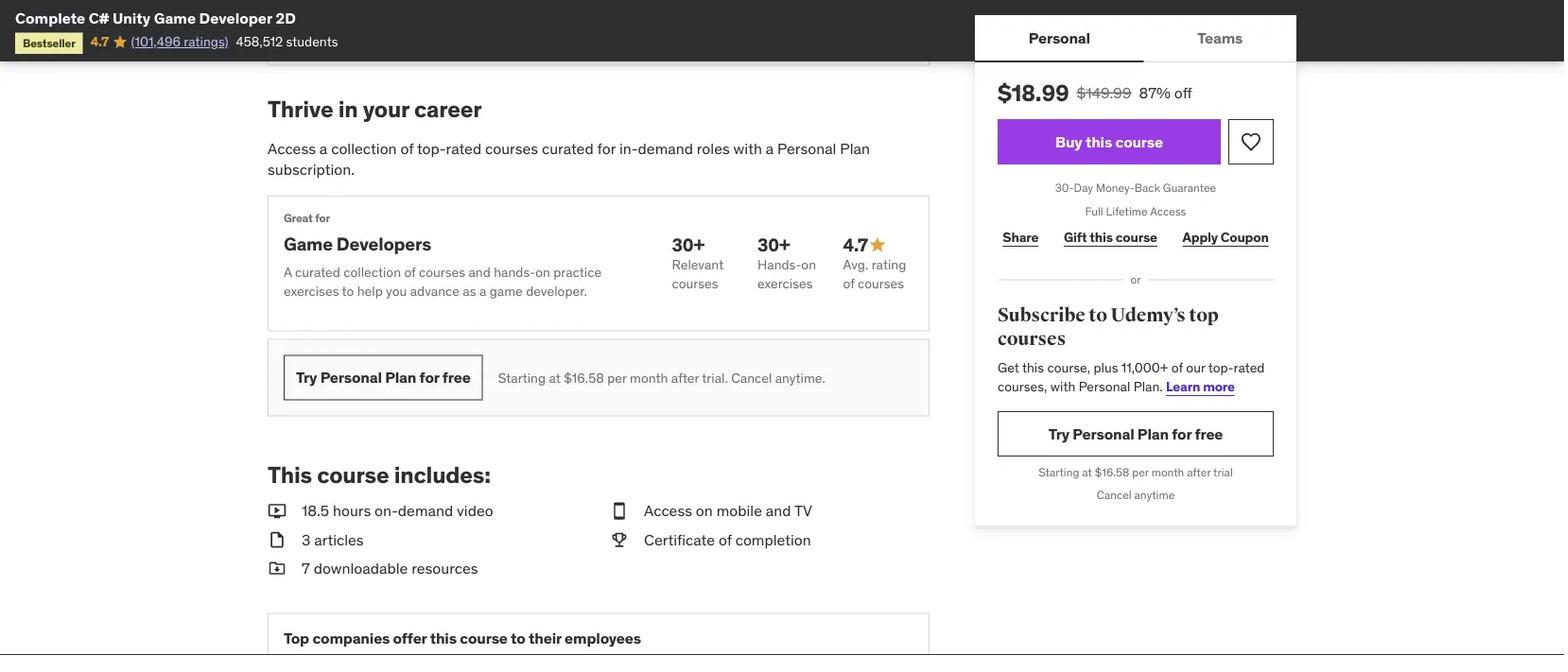 Task type: locate. For each thing, give the bounding box(es) containing it.
and inside great for game developers a curated collection of courses and hands-on practice exercises to help you advance as a game developer.
[[469, 264, 491, 281]]

starting down courses,
[[1039, 465, 1080, 480]]

18.5 hours on-demand video
[[302, 501, 494, 521]]

top
[[284, 629, 309, 648]]

4.7
[[91, 33, 109, 50], [843, 234, 869, 256]]

0 horizontal spatial 4.7
[[91, 33, 109, 50]]

game up the (101,496 ratings)
[[154, 8, 196, 27]]

30+ up hands-
[[758, 234, 790, 256]]

1 horizontal spatial curated
[[542, 139, 594, 158]]

1 vertical spatial try personal plan for free
[[1049, 424, 1224, 444]]

back
[[1135, 180, 1161, 195]]

small image for 7 downloadable resources
[[268, 558, 287, 580]]

0 horizontal spatial top-
[[417, 139, 446, 158]]

a inside great for game developers a curated collection of courses and hands-on practice exercises to help you advance as a game developer.
[[480, 282, 487, 299]]

0 horizontal spatial starting
[[498, 369, 546, 386]]

0 horizontal spatial try
[[296, 368, 317, 387]]

cancel right trial.
[[732, 369, 772, 386]]

1 horizontal spatial try personal plan for free
[[1049, 424, 1224, 444]]

on left avg.
[[802, 257, 817, 274]]

access inside the access a collection of top-rated courses curated for in-demand roles with a personal plan subscription.
[[268, 139, 316, 158]]

subscribe to udemy's top courses
[[998, 304, 1219, 351]]

coupon
[[1221, 229, 1269, 246]]

top-
[[417, 139, 446, 158], [1209, 360, 1234, 377]]

0 vertical spatial game
[[154, 8, 196, 27]]

collection up help at left
[[344, 264, 401, 281]]

free inside thrive in your career 'element'
[[443, 368, 471, 387]]

30+ up relevant
[[672, 234, 705, 256]]

0 vertical spatial curated
[[542, 139, 594, 158]]

0 vertical spatial per
[[608, 369, 627, 386]]

try personal plan for free link
[[284, 355, 483, 401], [998, 411, 1274, 457]]

advance
[[410, 282, 460, 299]]

0 horizontal spatial per
[[608, 369, 627, 386]]

rated inside get this course, plus 11,000+ of our top-rated courses, with personal plan.
[[1234, 360, 1265, 377]]

2 horizontal spatial to
[[1089, 304, 1108, 327]]

try personal plan for free link down the plan.
[[998, 411, 1274, 457]]

exercises down hands-
[[758, 275, 813, 292]]

in
[[338, 95, 358, 123]]

1 vertical spatial game
[[284, 232, 333, 255]]

game down great
[[284, 232, 333, 255]]

after left trial.
[[672, 369, 699, 386]]

bestseller
[[23, 35, 75, 50]]

of left our
[[1172, 360, 1184, 377]]

0 horizontal spatial access
[[268, 139, 316, 158]]

offer
[[393, 629, 427, 648]]

a right as
[[480, 282, 487, 299]]

try personal plan for free down you
[[296, 368, 471, 387]]

2 horizontal spatial access
[[1151, 204, 1187, 218]]

to left the udemy's
[[1089, 304, 1108, 327]]

1 horizontal spatial demand
[[638, 139, 693, 158]]

buy this course button
[[998, 119, 1221, 165]]

solving
[[322, 28, 364, 45]]

0 vertical spatial to
[[342, 282, 354, 299]]

course left the their
[[460, 629, 508, 648]]

0 vertical spatial rated
[[446, 139, 482, 158]]

for inside the access a collection of top-rated courses curated for in-demand roles with a personal plan subscription.
[[598, 139, 616, 158]]

curated inside great for game developers a curated collection of courses and hands-on practice exercises to help you advance as a game developer.
[[295, 264, 341, 281]]

0 vertical spatial access
[[268, 139, 316, 158]]

1 horizontal spatial a
[[480, 282, 487, 299]]

4.7 down c#
[[91, 33, 109, 50]]

0 horizontal spatial cancel
[[732, 369, 772, 386]]

for down learn
[[1173, 424, 1192, 444]]

cancel left anytime
[[1097, 488, 1132, 503]]

access up certificate on the left bottom
[[644, 501, 693, 521]]

try inside thrive in your career 'element'
[[296, 368, 317, 387]]

(101,496 ratings)
[[131, 33, 228, 50]]

try personal plan for free
[[296, 368, 471, 387], [1049, 424, 1224, 444]]

1 vertical spatial free
[[1195, 424, 1224, 444]]

cancel for anytime.
[[732, 369, 772, 386]]

tv
[[795, 501, 813, 521]]

of up you
[[404, 264, 416, 281]]

0 vertical spatial plan
[[840, 139, 870, 158]]

87%
[[1140, 83, 1171, 102]]

top- down "career"
[[417, 139, 446, 158]]

this right gift
[[1090, 229, 1114, 246]]

demand down "includes:"
[[398, 501, 453, 521]]

top- inside the access a collection of top-rated courses curated for in-demand roles with a personal plan subscription.
[[417, 139, 446, 158]]

1 vertical spatial collection
[[344, 264, 401, 281]]

month left trial.
[[630, 369, 668, 386]]

1 vertical spatial 4.7
[[843, 234, 869, 256]]

1 vertical spatial after
[[1188, 465, 1211, 480]]

0 horizontal spatial month
[[630, 369, 668, 386]]

0 vertical spatial try
[[296, 368, 317, 387]]

0 vertical spatial cancel
[[732, 369, 772, 386]]

of down your
[[401, 139, 414, 158]]

free down as
[[443, 368, 471, 387]]

0 vertical spatial try personal plan for free
[[296, 368, 471, 387]]

0 horizontal spatial demand
[[398, 501, 453, 521]]

personal down plus
[[1079, 378, 1131, 395]]

of down avg.
[[843, 275, 855, 292]]

and up as
[[469, 264, 491, 281]]

1 vertical spatial starting
[[1039, 465, 1080, 480]]

30+
[[672, 234, 705, 256], [758, 234, 790, 256]]

1 horizontal spatial at
[[1083, 465, 1093, 480]]

courses
[[485, 139, 538, 158], [419, 264, 466, 281], [672, 275, 719, 292], [858, 275, 905, 292], [998, 328, 1066, 351]]

rated down "career"
[[446, 139, 482, 158]]

this up courses,
[[1023, 360, 1045, 377]]

per for trial
[[1133, 465, 1149, 480]]

1 vertical spatial month
[[1152, 465, 1185, 480]]

0 vertical spatial month
[[630, 369, 668, 386]]

458,512 students
[[236, 33, 338, 50]]

try personal plan for free down the plan.
[[1049, 424, 1224, 444]]

0 horizontal spatial curated
[[295, 264, 341, 281]]

0 horizontal spatial exercises
[[284, 282, 339, 299]]

to left the their
[[511, 629, 526, 648]]

cancel inside starting at $16.58 per month after trial cancel anytime
[[1097, 488, 1132, 503]]

0 vertical spatial top-
[[417, 139, 446, 158]]

1 horizontal spatial 30+
[[758, 234, 790, 256]]

0 vertical spatial at
[[549, 369, 561, 386]]

this course includes:
[[268, 461, 491, 490]]

0 horizontal spatial try personal plan for free
[[296, 368, 471, 387]]

personal inside the access a collection of top-rated courses curated for in-demand roles with a personal plan subscription.
[[778, 139, 837, 158]]

personal right roles
[[778, 139, 837, 158]]

1 horizontal spatial to
[[511, 629, 526, 648]]

curated left "in-"
[[542, 139, 594, 158]]

collection down thrive in your career on the left
[[331, 139, 397, 158]]

video
[[457, 501, 494, 521]]

free
[[443, 368, 471, 387], [1195, 424, 1224, 444]]

0 horizontal spatial plan
[[385, 368, 417, 387]]

for right great
[[315, 211, 330, 226]]

(101,496
[[131, 33, 181, 50]]

tab list
[[975, 15, 1297, 62]]

with right roles
[[734, 139, 762, 158]]

month for trial
[[1152, 465, 1185, 480]]

access inside '30-day money-back guarantee full lifetime access'
[[1151, 204, 1187, 218]]

0 horizontal spatial at
[[549, 369, 561, 386]]

1 horizontal spatial access
[[644, 501, 693, 521]]

personal up starting at $16.58 per month after trial cancel anytime
[[1073, 424, 1135, 444]]

demand left roles
[[638, 139, 693, 158]]

$18.99 $149.99 87% off
[[998, 79, 1193, 107]]

rated inside the access a collection of top-rated courses curated for in-demand roles with a personal plan subscription.
[[446, 139, 482, 158]]

top- up more at right
[[1209, 360, 1234, 377]]

2 30+ from the left
[[758, 234, 790, 256]]

hands-
[[758, 257, 802, 274]]

free up trial
[[1195, 424, 1224, 444]]

0 vertical spatial and
[[469, 264, 491, 281]]

starting
[[498, 369, 546, 386], [1039, 465, 1080, 480]]

0 horizontal spatial free
[[443, 368, 471, 387]]

curated
[[542, 139, 594, 158], [295, 264, 341, 281]]

for left "in-"
[[598, 139, 616, 158]]

$16.58
[[564, 369, 604, 386], [1095, 465, 1130, 480]]

1 horizontal spatial 4.7
[[843, 234, 869, 256]]

a
[[320, 139, 328, 158], [766, 139, 774, 158], [480, 282, 487, 299]]

1 horizontal spatial month
[[1152, 465, 1185, 480]]

$16.58 inside starting at $16.58 per month after trial cancel anytime
[[1095, 465, 1130, 480]]

hands-
[[494, 264, 536, 281]]

1 vertical spatial top-
[[1209, 360, 1234, 377]]

access down back
[[1151, 204, 1187, 218]]

at
[[549, 369, 561, 386], [1083, 465, 1093, 480]]

unity
[[113, 8, 151, 27]]

0 horizontal spatial try personal plan for free link
[[284, 355, 483, 401]]

starting inside starting at $16.58 per month after trial cancel anytime
[[1039, 465, 1080, 480]]

after inside starting at $16.58 per month after trial cancel anytime
[[1188, 465, 1211, 480]]

downloadable
[[314, 559, 408, 578]]

developer.
[[526, 282, 587, 299]]

0 vertical spatial free
[[443, 368, 471, 387]]

1 horizontal spatial exercises
[[758, 275, 813, 292]]

access up the subscription.
[[268, 139, 316, 158]]

2 horizontal spatial plan
[[1138, 424, 1169, 444]]

game inside great for game developers a curated collection of courses and hands-on practice exercises to help you advance as a game developer.
[[284, 232, 333, 255]]

0 vertical spatial after
[[672, 369, 699, 386]]

starting inside thrive in your career 'element'
[[498, 369, 546, 386]]

1 vertical spatial curated
[[295, 264, 341, 281]]

after left trial
[[1188, 465, 1211, 480]]

of inside great for game developers a curated collection of courses and hands-on practice exercises to help you advance as a game developer.
[[404, 264, 416, 281]]

to left help at left
[[342, 282, 354, 299]]

30+ inside 30+ relevant courses
[[672, 234, 705, 256]]

1 horizontal spatial after
[[1188, 465, 1211, 480]]

tab list containing personal
[[975, 15, 1297, 62]]

this inside button
[[1086, 132, 1113, 151]]

2 vertical spatial to
[[511, 629, 526, 648]]

get this course, plus 11,000+ of our top-rated courses, with personal plan.
[[998, 360, 1265, 395]]

try personal plan for free link down you
[[284, 355, 483, 401]]

1 horizontal spatial top-
[[1209, 360, 1234, 377]]

1 vertical spatial try personal plan for free link
[[998, 411, 1274, 457]]

0 vertical spatial starting
[[498, 369, 546, 386]]

1 vertical spatial cancel
[[1097, 488, 1132, 503]]

$16.58 inside thrive in your career 'element'
[[564, 369, 604, 386]]

avg. rating of courses
[[843, 257, 907, 292]]

1 horizontal spatial cancel
[[1097, 488, 1132, 503]]

1 vertical spatial access
[[1151, 204, 1187, 218]]

1 horizontal spatial per
[[1133, 465, 1149, 480]]

their
[[529, 629, 562, 648]]

1 horizontal spatial $16.58
[[1095, 465, 1130, 480]]

and left tv
[[766, 501, 791, 521]]

try for right try personal plan for free link
[[1049, 424, 1070, 444]]

small image for 18.5 hours on-demand video
[[268, 501, 287, 522]]

per inside thrive in your career 'element'
[[608, 369, 627, 386]]

1 horizontal spatial starting
[[1039, 465, 1080, 480]]

1 vertical spatial and
[[766, 501, 791, 521]]

1 horizontal spatial with
[[1051, 378, 1076, 395]]

4.7 up avg.
[[843, 234, 869, 256]]

1 horizontal spatial rated
[[1234, 360, 1265, 377]]

per for trial.
[[608, 369, 627, 386]]

curated right a at the left top of the page
[[295, 264, 341, 281]]

trial
[[1214, 465, 1234, 480]]

2 vertical spatial access
[[644, 501, 693, 521]]

a right roles
[[766, 139, 774, 158]]

this inside get this course, plus 11,000+ of our top-rated courses, with personal plan.
[[1023, 360, 1045, 377]]

1 horizontal spatial try
[[1049, 424, 1070, 444]]

personal
[[1029, 28, 1091, 47], [778, 139, 837, 158], [320, 368, 382, 387], [1079, 378, 1131, 395], [1073, 424, 1135, 444]]

course inside button
[[1116, 132, 1164, 151]]

0 horizontal spatial 30+
[[672, 234, 705, 256]]

courses inside avg. rating of courses
[[858, 275, 905, 292]]

$18.99
[[998, 79, 1070, 107]]

course down "lifetime"
[[1116, 229, 1158, 246]]

1 horizontal spatial free
[[1195, 424, 1224, 444]]

1 vertical spatial try
[[1049, 424, 1070, 444]]

after inside thrive in your career 'element'
[[672, 369, 699, 386]]

companies
[[313, 629, 390, 648]]

2 horizontal spatial a
[[766, 139, 774, 158]]

mobile
[[717, 501, 763, 521]]

0 vertical spatial $16.58
[[564, 369, 604, 386]]

458,512
[[236, 33, 283, 50]]

personal up '$18.99'
[[1029, 28, 1091, 47]]

this for buy
[[1086, 132, 1113, 151]]

this right offer
[[430, 629, 457, 648]]

1 vertical spatial per
[[1133, 465, 1149, 480]]

2 horizontal spatial on
[[802, 257, 817, 274]]

0 vertical spatial collection
[[331, 139, 397, 158]]

cancel
[[732, 369, 772, 386], [1097, 488, 1132, 503]]

0 horizontal spatial after
[[672, 369, 699, 386]]

1 vertical spatial $16.58
[[1095, 465, 1130, 480]]

for
[[598, 139, 616, 158], [315, 211, 330, 226], [420, 368, 439, 387], [1173, 424, 1192, 444]]

gift this course
[[1064, 229, 1158, 246]]

30+ for 30+ relevant courses
[[672, 234, 705, 256]]

2 vertical spatial plan
[[1138, 424, 1169, 444]]

1 30+ from the left
[[672, 234, 705, 256]]

on left mobile
[[696, 501, 713, 521]]

0 horizontal spatial on
[[536, 264, 551, 281]]

plan for right try personal plan for free link
[[1138, 424, 1169, 444]]

1 vertical spatial rated
[[1234, 360, 1265, 377]]

cancel inside thrive in your career 'element'
[[732, 369, 772, 386]]

0 vertical spatial with
[[734, 139, 762, 158]]

a up the subscription.
[[320, 139, 328, 158]]

small image inside thrive in your career 'element'
[[869, 236, 887, 255]]

1 vertical spatial to
[[1089, 304, 1108, 327]]

access for access on mobile and tv
[[644, 501, 693, 521]]

for down advance
[[420, 368, 439, 387]]

0 vertical spatial demand
[[638, 139, 693, 158]]

exercises down a at the left top of the page
[[284, 282, 339, 299]]

7
[[302, 559, 310, 578]]

on up developer.
[[536, 264, 551, 281]]

small image
[[869, 236, 887, 255], [268, 501, 287, 522], [610, 501, 629, 522], [610, 530, 629, 551], [268, 558, 287, 580]]

month inside starting at $16.58 per month after trial cancel anytime
[[1152, 465, 1185, 480]]

apply
[[1183, 229, 1219, 246]]

avg.
[[843, 257, 869, 274]]

course up back
[[1116, 132, 1164, 151]]

courses inside 30+ relevant courses
[[672, 275, 719, 292]]

personal inside button
[[1029, 28, 1091, 47]]

game developers link
[[284, 232, 431, 255]]

c#
[[89, 8, 109, 27]]

0 horizontal spatial and
[[469, 264, 491, 281]]

share button
[[998, 219, 1044, 257]]

per inside starting at $16.58 per month after trial cancel anytime
[[1133, 465, 1149, 480]]

top companies offer this course to their employees
[[284, 629, 641, 648]]

1 vertical spatial plan
[[385, 368, 417, 387]]

with inside get this course, plus 11,000+ of our top-rated courses, with personal plan.
[[1051, 378, 1076, 395]]

at inside thrive in your career 'element'
[[549, 369, 561, 386]]

month up anytime
[[1152, 465, 1185, 480]]

starting for starting at $16.58 per month after trial cancel anytime
[[1039, 465, 1080, 480]]

apply coupon button
[[1178, 219, 1274, 257]]

skills.
[[367, 28, 400, 45]]

1 horizontal spatial game
[[284, 232, 333, 255]]

with down course, on the right
[[1051, 378, 1076, 395]]

this
[[1086, 132, 1113, 151], [1090, 229, 1114, 246], [1023, 360, 1045, 377], [430, 629, 457, 648]]

at for starting at $16.58 per month after trial. cancel anytime.
[[549, 369, 561, 386]]

4.7 inside thrive in your career 'element'
[[843, 234, 869, 256]]

30+ inside 30+ hands-on exercises
[[758, 234, 790, 256]]

access on mobile and tv
[[644, 501, 813, 521]]

at inside starting at $16.58 per month after trial cancel anytime
[[1083, 465, 1093, 480]]

at for starting at $16.58 per month after trial cancel anytime
[[1083, 465, 1093, 480]]

1 vertical spatial with
[[1051, 378, 1076, 395]]

learn more link
[[1167, 378, 1236, 395]]

1 vertical spatial at
[[1083, 465, 1093, 480]]

of inside avg. rating of courses
[[843, 275, 855, 292]]

rated up more at right
[[1234, 360, 1265, 377]]

starting down game
[[498, 369, 546, 386]]

1 horizontal spatial and
[[766, 501, 791, 521]]

this right the buy on the top right of page
[[1086, 132, 1113, 151]]

month inside thrive in your career 'element'
[[630, 369, 668, 386]]



Task type: vqa. For each thing, say whether or not it's contained in the screenshot.
second $64.99
no



Task type: describe. For each thing, give the bounding box(es) containing it.
students
[[286, 33, 338, 50]]

of inside the access a collection of top-rated courses curated for in-demand roles with a personal plan subscription.
[[401, 139, 414, 158]]

collection inside the access a collection of top-rated courses curated for in-demand roles with a personal plan subscription.
[[331, 139, 397, 158]]

career
[[414, 95, 482, 123]]

our
[[1187, 360, 1206, 377]]

trial.
[[702, 369, 728, 386]]

demand inside the access a collection of top-rated courses curated for in-demand roles with a personal plan subscription.
[[638, 139, 693, 158]]

courses inside subscribe to udemy's top courses
[[998, 328, 1066, 351]]

top- inside get this course, plus 11,000+ of our top-rated courses, with personal plan.
[[1209, 360, 1234, 377]]

$16.58 for starting at $16.58 per month after trial cancel anytime
[[1095, 465, 1130, 480]]

small image for access on mobile and tv
[[610, 501, 629, 522]]

30-
[[1056, 180, 1074, 195]]

this for gift
[[1090, 229, 1114, 246]]

plan inside the access a collection of top-rated courses curated for in-demand roles with a personal plan subscription.
[[840, 139, 870, 158]]

$149.99
[[1077, 83, 1132, 102]]

highly
[[373, 9, 409, 26]]

in-
[[620, 139, 638, 158]]

course,
[[1048, 360, 1091, 377]]

cancel for anytime
[[1097, 488, 1132, 503]]

teams
[[1198, 28, 1244, 47]]

completion
[[736, 530, 812, 549]]

7 downloadable resources
[[302, 559, 478, 578]]

to inside subscribe to udemy's top courses
[[1089, 304, 1108, 327]]

2d
[[276, 8, 296, 27]]

after for trial
[[1188, 465, 1211, 480]]

buy this course
[[1056, 132, 1164, 151]]

relevant
[[672, 257, 724, 274]]

coding
[[486, 9, 527, 26]]

0 vertical spatial 4.7
[[91, 33, 109, 50]]

with inside the access a collection of top-rated courses curated for in-demand roles with a personal plan subscription.
[[734, 139, 762, 158]]

this
[[268, 461, 312, 490]]

articles
[[314, 530, 364, 549]]

try for the topmost try personal plan for free link
[[296, 368, 317, 387]]

money-
[[1097, 180, 1135, 195]]

share
[[1003, 229, 1039, 246]]

30-day money-back guarantee full lifetime access
[[1056, 180, 1217, 218]]

0 horizontal spatial game
[[154, 8, 196, 27]]

lifetime
[[1107, 204, 1148, 218]]

apply coupon
[[1183, 229, 1269, 246]]

access for access a collection of top-rated courses curated for in-demand roles with a personal plan subscription.
[[268, 139, 316, 158]]

collection inside great for game developers a curated collection of courses and hands-on practice exercises to help you advance as a game developer.
[[344, 264, 401, 281]]

complete c# unity game developer 2d
[[15, 8, 296, 27]]

3 articles
[[302, 530, 364, 549]]

access a collection of top-rated courses curated for in-demand roles with a personal plan subscription.
[[268, 139, 870, 179]]

thrive
[[268, 95, 334, 123]]

of down access on mobile and tv
[[719, 530, 732, 549]]

subscribe
[[998, 304, 1086, 327]]

small image for certificate of completion
[[610, 530, 629, 551]]

course up hours
[[317, 461, 389, 490]]

for inside great for game developers a curated collection of courses and hands-on practice exercises to help you advance as a game developer.
[[315, 211, 330, 226]]

develop highly transferable coding problem solving skills.
[[322, 9, 579, 45]]

starting at $16.58 per month after trial cancel anytime
[[1039, 465, 1234, 503]]

plan for the topmost try personal plan for free link
[[385, 368, 417, 387]]

xsmall image
[[291, 9, 307, 27]]

on inside 30+ hands-on exercises
[[802, 257, 817, 274]]

great for game developers a curated collection of courses and hands-on practice exercises to help you advance as a game developer.
[[284, 211, 602, 299]]

of inside get this course, plus 11,000+ of our top-rated courses, with personal plan.
[[1172, 360, 1184, 377]]

30+ relevant courses
[[672, 234, 724, 292]]

after for trial.
[[672, 369, 699, 386]]

or
[[1131, 273, 1142, 287]]

great
[[284, 211, 313, 226]]

1 horizontal spatial on
[[696, 501, 713, 521]]

you
[[386, 282, 407, 299]]

$16.58 for starting at $16.58 per month after trial. cancel anytime.
[[564, 369, 604, 386]]

learn
[[1167, 378, 1201, 395]]

courses inside the access a collection of top-rated courses curated for in-demand roles with a personal plan subscription.
[[485, 139, 538, 158]]

certificate
[[644, 530, 715, 549]]

on-
[[375, 501, 398, 521]]

small image
[[268, 530, 287, 551]]

thrive in your career
[[268, 95, 482, 123]]

gift this course link
[[1059, 219, 1163, 257]]

courses inside great for game developers a curated collection of courses and hands-on practice exercises to help you advance as a game developer.
[[419, 264, 466, 281]]

try personal plan for free inside thrive in your career 'element'
[[296, 368, 471, 387]]

hours
[[333, 501, 371, 521]]

personal down help at left
[[320, 368, 382, 387]]

0 vertical spatial try personal plan for free link
[[284, 355, 483, 401]]

1 horizontal spatial try personal plan for free link
[[998, 411, 1274, 457]]

complete
[[15, 8, 85, 27]]

off
[[1175, 83, 1193, 102]]

month for trial.
[[630, 369, 668, 386]]

employees
[[565, 629, 641, 648]]

roles
[[697, 139, 730, 158]]

certificate of completion
[[644, 530, 812, 549]]

more
[[1204, 378, 1236, 395]]

to inside great for game developers a curated collection of courses and hands-on practice exercises to help you advance as a game developer.
[[342, 282, 354, 299]]

includes:
[[394, 461, 491, 490]]

your
[[363, 95, 410, 123]]

0 horizontal spatial a
[[320, 139, 328, 158]]

exercises inside 30+ hands-on exercises
[[758, 275, 813, 292]]

developers
[[337, 232, 431, 255]]

develop
[[322, 9, 370, 26]]

practice
[[554, 264, 602, 281]]

personal inside get this course, plus 11,000+ of our top-rated courses, with personal plan.
[[1079, 378, 1131, 395]]

wishlist image
[[1240, 131, 1263, 153]]

full
[[1086, 204, 1104, 218]]

subscription.
[[268, 160, 355, 179]]

top
[[1190, 304, 1219, 327]]

gift
[[1064, 229, 1088, 246]]

day
[[1074, 180, 1094, 195]]

personal button
[[975, 15, 1144, 61]]

plus
[[1094, 360, 1119, 377]]

starting at $16.58 per month after trial. cancel anytime.
[[498, 369, 826, 386]]

buy
[[1056, 132, 1083, 151]]

get
[[998, 360, 1020, 377]]

curated inside the access a collection of top-rated courses curated for in-demand roles with a personal plan subscription.
[[542, 139, 594, 158]]

anytime
[[1135, 488, 1175, 503]]

exercises inside great for game developers a curated collection of courses and hands-on practice exercises to help you advance as a game developer.
[[284, 282, 339, 299]]

starting for starting at $16.58 per month after trial. cancel anytime.
[[498, 369, 546, 386]]

thrive in your career element
[[268, 95, 930, 417]]

this for get
[[1023, 360, 1045, 377]]

teams button
[[1144, 15, 1297, 61]]

on inside great for game developers a curated collection of courses and hands-on practice exercises to help you advance as a game developer.
[[536, 264, 551, 281]]

guarantee
[[1164, 180, 1217, 195]]

anytime.
[[775, 369, 826, 386]]

a
[[284, 264, 292, 281]]

11,000+
[[1122, 360, 1169, 377]]

1 vertical spatial demand
[[398, 501, 453, 521]]

game
[[490, 282, 523, 299]]

30+ hands-on exercises
[[758, 234, 817, 292]]

learn more
[[1167, 378, 1236, 395]]

plan.
[[1134, 378, 1163, 395]]

transferable
[[412, 9, 483, 26]]

30+ for 30+ hands-on exercises
[[758, 234, 790, 256]]



